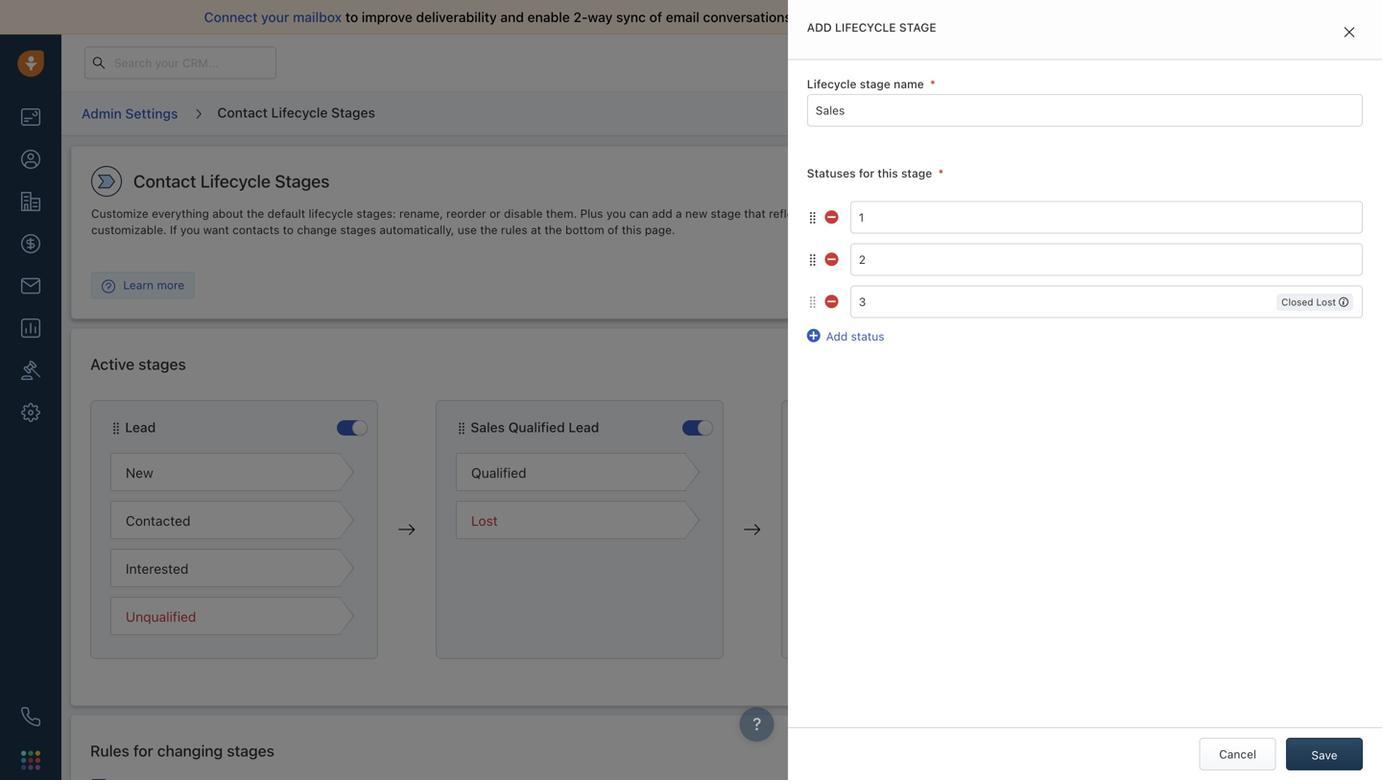 Task type: describe. For each thing, give the bounding box(es) containing it.
statuses for this stage
[[807, 167, 932, 180]]

minus filled image for the topmost ui drag handle image
[[825, 250, 841, 266]]

if
[[170, 223, 177, 237]]

rules for changing stages
[[90, 742, 274, 760]]

bottom
[[565, 223, 604, 237]]

stage left that
[[711, 207, 741, 220]]

2 or from the left
[[1022, 207, 1033, 220]]

within
[[1244, 207, 1277, 220]]

marketing
[[1036, 207, 1090, 220]]

at
[[531, 223, 541, 237]]

2 vertical spatial ui drag handle image
[[110, 422, 122, 435]]

connect your mailbox link
[[204, 9, 345, 25]]

default
[[268, 207, 305, 220]]

lifecycle
[[309, 207, 353, 220]]

1 vertical spatial ui drag handle image
[[807, 296, 819, 309]]

plans
[[1075, 56, 1105, 69]]

2 a from the left
[[1280, 207, 1286, 220]]

use
[[458, 223, 477, 237]]

sales
[[471, 419, 505, 435]]

your trial ends in 21 days
[[868, 56, 994, 69]]

active stages
[[90, 355, 186, 373]]

2-
[[574, 9, 588, 25]]

improve
[[362, 9, 413, 25]]

reflects
[[769, 207, 810, 220]]

days
[[971, 56, 994, 69]]

2 horizontal spatial your
[[863, 9, 891, 25]]

rename,
[[399, 207, 443, 220]]

0 horizontal spatial lost
[[471, 513, 498, 529]]

email
[[666, 9, 700, 25]]

lead.
[[1145, 207, 1175, 220]]

mailbox
[[293, 9, 342, 25]]

explore
[[1030, 56, 1072, 69]]

all
[[1178, 207, 1192, 220]]

statuses
[[807, 167, 856, 180]]

in
[[944, 56, 953, 69]]

active
[[90, 355, 134, 373]]

sync
[[616, 9, 646, 25]]

minus filled image for the middle ui drag handle image
[[825, 293, 841, 308]]

sales qualified lead
[[471, 419, 599, 435]]

customizable.
[[91, 223, 167, 237]]

conversations.
[[703, 9, 796, 25]]

0 vertical spatial ui drag handle image
[[807, 254, 819, 267]]

save button
[[1286, 738, 1363, 771]]

0 horizontal spatial your
[[261, 9, 289, 25]]

sales
[[894, 9, 927, 25]]

them.
[[546, 207, 577, 220]]

changing
[[157, 742, 223, 760]]

more
[[157, 279, 185, 292]]

customize
[[91, 207, 149, 220]]

admin
[[82, 105, 122, 121]]

add status
[[826, 330, 885, 343]]

learn
[[123, 279, 154, 292]]

stage up process,
[[901, 167, 932, 180]]

add
[[652, 207, 673, 220]]

properties image
[[21, 361, 40, 380]]

rules
[[90, 742, 129, 760]]

process,
[[892, 207, 938, 220]]

1 horizontal spatial contact
[[217, 104, 268, 120]]

your
[[868, 56, 891, 69]]

deliverability
[[416, 9, 497, 25]]

lifecycle stage name
[[807, 77, 924, 91]]

lost inside dialog
[[1317, 296, 1336, 307]]

page.
[[645, 223, 675, 237]]

interested
[[126, 561, 189, 577]]

status
[[851, 330, 885, 343]]

change
[[297, 223, 337, 237]]

import
[[799, 9, 841, 25]]

cancel button
[[1200, 738, 1276, 771]]

1 vertical spatial contact
[[133, 171, 196, 192]]

admin settings link
[[81, 99, 179, 129]]

1 vertical spatial stages
[[138, 355, 186, 373]]

connect
[[204, 9, 258, 25]]

qualified inside customize everything about the default lifecycle stages: rename, reorder or disable them. plus you can add a new stage that reflects your business process, like evangelist or marketing qualified lead. all statuses within a stage are customizable. if you want contacts to change stages automatically, use the rules at the bottom of this page.
[[1094, 207, 1142, 220]]

plus filled image
[[807, 326, 823, 342]]



Task type: vqa. For each thing, say whether or not it's contained in the screenshot.
How to delete territories LINK
no



Task type: locate. For each thing, give the bounding box(es) containing it.
0 vertical spatial contact
[[217, 104, 268, 120]]

minus filled image up the add status link
[[825, 293, 841, 308]]

add right plus filled icon
[[826, 330, 848, 343]]

name
[[894, 77, 924, 91]]

0 horizontal spatial stages
[[138, 355, 186, 373]]

like
[[941, 207, 960, 220]]

admin settings
[[82, 105, 178, 121]]

you left can
[[607, 207, 626, 220]]

0 vertical spatial for
[[859, 167, 875, 180]]

0 horizontal spatial the
[[247, 207, 264, 220]]

for right rules
[[133, 742, 153, 760]]

1 vertical spatial contact lifecycle stages
[[133, 171, 330, 192]]

0 horizontal spatial to
[[283, 223, 294, 237]]

to down default
[[283, 223, 294, 237]]

1 vertical spatial to
[[283, 223, 294, 237]]

stage
[[899, 21, 937, 34]]

1 vertical spatial minus filled image
[[825, 293, 841, 308]]

plus
[[580, 207, 603, 220]]

1 horizontal spatial of
[[650, 9, 662, 25]]

dialog containing add lifecycle stage
[[788, 0, 1382, 780]]

0 horizontal spatial a
[[676, 207, 682, 220]]

1 horizontal spatial for
[[859, 167, 875, 180]]

you right if
[[180, 223, 200, 237]]

<span>this is the default status to<br /> describe a contact who has <br />been &quot;lost&quot; by your business</span> image
[[1339, 296, 1349, 307]]

0 vertical spatial of
[[650, 9, 662, 25]]

connect your mailbox to improve deliverability and enable 2-way sync of email conversations. import all your sales data
[[204, 9, 959, 25]]

add left all
[[807, 21, 832, 34]]

the
[[247, 207, 264, 220], [480, 223, 498, 237], [545, 223, 562, 237]]

1 horizontal spatial ui drag handle image
[[807, 211, 819, 225]]

of right bottom
[[608, 223, 619, 237]]

qualified down sales
[[471, 465, 527, 481]]

learn more
[[123, 279, 185, 292]]

stages:
[[356, 207, 396, 220]]

0 vertical spatial minus filled image
[[825, 250, 841, 266]]

ui drag handle image
[[807, 211, 819, 225], [456, 422, 468, 435]]

lifecycle
[[835, 21, 896, 34], [807, 77, 857, 91], [271, 104, 328, 120], [200, 171, 271, 192]]

stage down your
[[860, 77, 891, 91]]

1 horizontal spatial to
[[345, 9, 358, 25]]

or left marketing
[[1022, 207, 1033, 220]]

1 or from the left
[[490, 207, 501, 220]]

new
[[685, 207, 708, 220]]

stages
[[340, 223, 376, 237], [138, 355, 186, 373], [227, 742, 274, 760]]

reorder
[[446, 207, 486, 220]]

0 vertical spatial stages
[[340, 223, 376, 237]]

lead
[[125, 419, 156, 435], [569, 419, 599, 435]]

for
[[859, 167, 875, 180], [133, 742, 153, 760]]

2 lead from the left
[[569, 419, 599, 435]]

a
[[676, 207, 682, 220], [1280, 207, 1286, 220]]

0 vertical spatial add
[[807, 21, 832, 34]]

add
[[807, 21, 832, 34], [826, 330, 848, 343]]

1 vertical spatial of
[[608, 223, 619, 237]]

explore plans link
[[1020, 51, 1116, 74]]

explore plans
[[1030, 56, 1105, 69]]

or left disable on the left of the page
[[490, 207, 501, 220]]

contact up everything
[[133, 171, 196, 192]]

evangelist
[[963, 207, 1018, 220]]

to inside customize everything about the default lifecycle stages: rename, reorder or disable them. plus you can add a new stage that reflects your business process, like evangelist or marketing qualified lead. all statuses within a stage are customizable. if you want contacts to change stages automatically, use the rules at the bottom of this page.
[[283, 223, 294, 237]]

data
[[931, 9, 959, 25]]

1 vertical spatial you
[[180, 223, 200, 237]]

phone image
[[21, 708, 40, 727]]

stages right active
[[138, 355, 186, 373]]

1 horizontal spatial a
[[1280, 207, 1286, 220]]

closed
[[1282, 296, 1314, 307]]

everything
[[152, 207, 209, 220]]

of inside customize everything about the default lifecycle stages: rename, reorder or disable them. plus you can add a new stage that reflects your business process, like evangelist or marketing qualified lead. all statuses within a stage are customizable. if you want contacts to change stages automatically, use the rules at the bottom of this page.
[[608, 223, 619, 237]]

add status link
[[807, 326, 899, 343]]

stages
[[331, 104, 375, 120], [275, 171, 330, 192]]

qualified left "lead."
[[1094, 207, 1142, 220]]

or
[[490, 207, 501, 220], [1022, 207, 1033, 220]]

2 vertical spatial qualified
[[471, 465, 527, 481]]

minus filled image
[[825, 208, 841, 223]]

this inside customize everything about the default lifecycle stages: rename, reorder or disable them. plus you can add a new stage that reflects your business process, like evangelist or marketing qualified lead. all statuses within a stage are customizable. if you want contacts to change stages automatically, use the rules at the bottom of this page.
[[622, 223, 642, 237]]

contact down search your crm... text field
[[217, 104, 268, 120]]

0 vertical spatial this
[[878, 167, 898, 180]]

1 horizontal spatial stages
[[331, 104, 375, 120]]

0 horizontal spatial this
[[622, 223, 642, 237]]

1 horizontal spatial or
[[1022, 207, 1033, 220]]

of right "sync"
[[650, 9, 662, 25]]

None text field
[[850, 243, 1363, 276], [850, 285, 1363, 318], [850, 243, 1363, 276], [850, 285, 1363, 318]]

contact lifecycle stages
[[217, 104, 375, 120], [133, 171, 330, 192]]

stage left are
[[1289, 207, 1319, 220]]

disable
[[504, 207, 543, 220]]

1 horizontal spatial the
[[480, 223, 498, 237]]

your right all
[[863, 9, 891, 25]]

1 horizontal spatial stages
[[227, 742, 274, 760]]

business
[[841, 207, 889, 220]]

2 horizontal spatial the
[[545, 223, 562, 237]]

ui drag handle image left sales
[[456, 422, 468, 435]]

closed lost
[[1282, 296, 1336, 307]]

this up business
[[878, 167, 898, 180]]

1 vertical spatial stages
[[275, 171, 330, 192]]

automatically,
[[380, 223, 454, 237]]

cancel
[[1219, 748, 1257, 761]]

0 horizontal spatial ui drag handle image
[[456, 422, 468, 435]]

stages down stages:
[[340, 223, 376, 237]]

ui drag handle image left minus filled image
[[807, 211, 819, 225]]

1 minus filled image from the top
[[825, 250, 841, 266]]

1 horizontal spatial this
[[878, 167, 898, 180]]

0 horizontal spatial contact
[[133, 171, 196, 192]]

that
[[744, 207, 766, 220]]

freshworks switcher image
[[21, 751, 40, 770]]

lost down sales
[[471, 513, 498, 529]]

1 lead from the left
[[125, 419, 156, 435]]

2 minus filled image from the top
[[825, 293, 841, 308]]

0 vertical spatial qualified
[[1094, 207, 1142, 220]]

contact
[[217, 104, 268, 120], [133, 171, 196, 192]]

can
[[629, 207, 649, 220]]

your
[[261, 9, 289, 25], [863, 9, 891, 25], [813, 207, 837, 220]]

about
[[212, 207, 243, 220]]

contacted
[[126, 513, 191, 529]]

E.g. Sales Qualified Lead  text field
[[807, 94, 1363, 127]]

0 vertical spatial you
[[607, 207, 626, 220]]

and
[[500, 9, 524, 25]]

trial
[[894, 56, 914, 69]]

0 vertical spatial to
[[345, 9, 358, 25]]

ui drag handle image down active
[[110, 422, 122, 435]]

a right add
[[676, 207, 682, 220]]

0 vertical spatial stages
[[331, 104, 375, 120]]

for for this
[[859, 167, 875, 180]]

import all your sales data link
[[799, 9, 962, 25]]

qualified right sales
[[508, 419, 565, 435]]

add lifecycle stage
[[807, 21, 937, 34]]

1 vertical spatial lost
[[471, 513, 498, 529]]

1 horizontal spatial your
[[813, 207, 837, 220]]

save
[[1312, 749, 1338, 762]]

1 horizontal spatial lead
[[569, 419, 599, 435]]

stages inside customize everything about the default lifecycle stages: rename, reorder or disable them. plus you can add a new stage that reflects your business process, like evangelist or marketing qualified lead. all statuses within a stage are customizable. if you want contacts to change stages automatically, use the rules at the bottom of this page.
[[340, 223, 376, 237]]

0 vertical spatial contact lifecycle stages
[[217, 104, 375, 120]]

Search your CRM... text field
[[84, 47, 276, 79]]

add for add status
[[826, 330, 848, 343]]

new
[[126, 465, 153, 481]]

21
[[956, 56, 968, 69]]

2 horizontal spatial stages
[[340, 223, 376, 237]]

0 horizontal spatial you
[[180, 223, 200, 237]]

the up contacts in the left top of the page
[[247, 207, 264, 220]]

ui drag handle image up plus filled icon
[[807, 296, 819, 309]]

2 vertical spatial stages
[[227, 742, 274, 760]]

ends
[[917, 56, 941, 69]]

rules
[[501, 223, 528, 237]]

1 vertical spatial add
[[826, 330, 848, 343]]

of
[[650, 9, 662, 25], [608, 223, 619, 237]]

this
[[878, 167, 898, 180], [622, 223, 642, 237]]

to
[[345, 9, 358, 25], [283, 223, 294, 237]]

stage
[[860, 77, 891, 91], [901, 167, 932, 180], [711, 207, 741, 220], [1289, 207, 1319, 220]]

1 vertical spatial for
[[133, 742, 153, 760]]

add for add lifecycle stage
[[807, 21, 832, 34]]

this down can
[[622, 223, 642, 237]]

1 horizontal spatial you
[[607, 207, 626, 220]]

want
[[203, 223, 229, 237]]

stages right the changing
[[227, 742, 274, 760]]

1 a from the left
[[676, 207, 682, 220]]

1 vertical spatial qualified
[[508, 419, 565, 435]]

learn more link
[[92, 277, 194, 294]]

the right use
[[480, 223, 498, 237]]

ui drag handle image down reflects
[[807, 254, 819, 267]]

contacts
[[232, 223, 280, 237]]

ui drag handle image
[[807, 254, 819, 267], [807, 296, 819, 309], [110, 422, 122, 435]]

unqualified
[[126, 609, 196, 625]]

a right within
[[1280, 207, 1286, 220]]

1 vertical spatial this
[[622, 223, 642, 237]]

your right reflects
[[813, 207, 837, 220]]

minus filled image
[[825, 250, 841, 266], [825, 293, 841, 308]]

0 horizontal spatial stages
[[275, 171, 330, 192]]

customize everything about the default lifecycle stages: rename, reorder or disable them. plus you can add a new stage that reflects your business process, like evangelist or marketing qualified lead. all statuses within a stage are customizable. if you want contacts to change stages automatically, use the rules at the bottom of this page.
[[91, 207, 1340, 237]]

the right at
[[545, 223, 562, 237]]

0 vertical spatial ui drag handle image
[[807, 211, 819, 225]]

lost left <span>this is the default status to<br /> describe a contact who has <br />been &quot;lost&quot; by your business</span> "image" on the top of page
[[1317, 296, 1336, 307]]

0 vertical spatial lost
[[1317, 296, 1336, 307]]

way
[[588, 9, 613, 25]]

for for changing
[[133, 742, 153, 760]]

0 horizontal spatial lead
[[125, 419, 156, 435]]

to right mailbox
[[345, 9, 358, 25]]

0 horizontal spatial or
[[490, 207, 501, 220]]

0 horizontal spatial of
[[608, 223, 619, 237]]

are
[[1323, 207, 1340, 220]]

1 horizontal spatial lost
[[1317, 296, 1336, 307]]

for right statuses
[[859, 167, 875, 180]]

0 horizontal spatial for
[[133, 742, 153, 760]]

phone element
[[12, 698, 50, 736]]

statuses
[[1195, 207, 1241, 220]]

None text field
[[850, 201, 1363, 234]]

enable
[[528, 9, 570, 25]]

all
[[845, 9, 859, 25]]

minus filled image down minus filled image
[[825, 250, 841, 266]]

dialog
[[788, 0, 1382, 780]]

settings
[[125, 105, 178, 121]]

1 vertical spatial ui drag handle image
[[456, 422, 468, 435]]

your inside customize everything about the default lifecycle stages: rename, reorder or disable them. plus you can add a new stage that reflects your business process, like evangelist or marketing qualified lead. all statuses within a stage are customizable. if you want contacts to change stages automatically, use the rules at the bottom of this page.
[[813, 207, 837, 220]]

your left mailbox
[[261, 9, 289, 25]]



